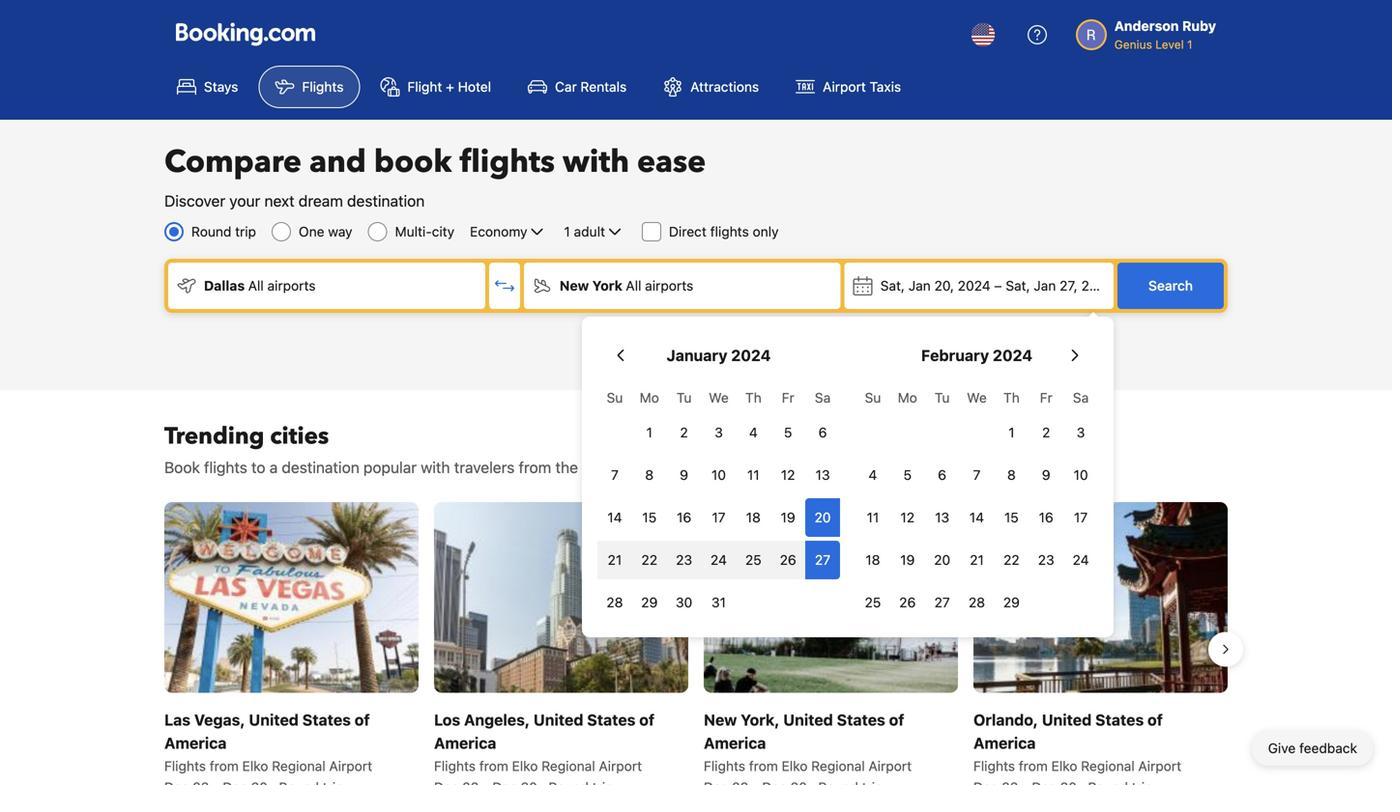 Task type: vqa. For each thing, say whether or not it's contained in the screenshot.


Task type: describe. For each thing, give the bounding box(es) containing it.
airport for los angeles, united states of america
[[599, 759, 642, 775]]

orlando,
[[974, 711, 1038, 730]]

trending cities book flights to a destination popular with travelers from the united states
[[164, 421, 677, 477]]

1 adult
[[564, 224, 605, 240]]

orlando, united states of america flights from elko regional airport
[[974, 711, 1182, 775]]

york
[[592, 278, 623, 294]]

17 for 17 february 2024 "checkbox"
[[1074, 510, 1088, 526]]

next
[[264, 192, 295, 210]]

february
[[921, 347, 989, 365]]

one
[[299, 224, 324, 240]]

4 February 2024 checkbox
[[856, 456, 890, 495]]

1 all from the left
[[248, 278, 264, 294]]

los angeles, united states of america flights from elko regional airport
[[434, 711, 655, 775]]

th for january 2024
[[745, 390, 762, 406]]

las vegas, united states of america image
[[164, 503, 419, 693]]

2 airports from the left
[[645, 278, 693, 294]]

ruby
[[1182, 18, 1216, 34]]

car rentals
[[555, 79, 627, 95]]

elko inside orlando, united states of america flights from elko regional airport
[[1051, 759, 1077, 775]]

27,
[[1060, 278, 1078, 294]]

sat, jan 20, 2024 – sat, jan 27, 2024 button
[[845, 263, 1114, 309]]

5 for 5 option
[[903, 467, 912, 483]]

23 for 23 february 2024 checkbox
[[1038, 553, 1054, 568]]

th for february 2024
[[1003, 390, 1020, 406]]

tu for february 2024
[[935, 390, 950, 406]]

2024 right february
[[993, 347, 1033, 365]]

united for las vegas, united states of america
[[249, 711, 299, 730]]

27 for the 27 january 2024 checkbox
[[815, 553, 831, 568]]

17 February 2024 checkbox
[[1064, 499, 1098, 538]]

10 February 2024 checkbox
[[1064, 456, 1098, 495]]

los angeles, united states of america image
[[434, 503, 688, 693]]

attractions
[[691, 79, 759, 95]]

ease
[[637, 141, 706, 183]]

30
[[676, 595, 692, 611]]

rentals
[[581, 79, 627, 95]]

2024 right january
[[731, 347, 771, 365]]

15 January 2024 checkbox
[[632, 499, 667, 538]]

26 for 26 january 2024 checkbox
[[780, 553, 796, 568]]

anderson
[[1114, 18, 1179, 34]]

2024 left –
[[958, 278, 991, 294]]

new york, united states of america flights from elko regional airport
[[704, 711, 912, 775]]

trip
[[235, 224, 256, 240]]

anderson ruby genius level 1
[[1114, 18, 1216, 51]]

18 for 18 option
[[746, 510, 761, 526]]

8 for 8 january 2024 option
[[645, 467, 654, 483]]

2 February 2024 checkbox
[[1029, 414, 1064, 452]]

give
[[1268, 741, 1296, 757]]

2 for february 2024
[[1042, 425, 1050, 441]]

the
[[555, 459, 578, 477]]

january 2024
[[667, 347, 771, 365]]

10 for 10 checkbox
[[1074, 467, 1088, 483]]

1 adult button
[[562, 220, 626, 244]]

united for new york, united states of america
[[783, 711, 833, 730]]

search button
[[1118, 263, 1224, 309]]

new york, united states of america image
[[704, 503, 958, 693]]

2 for january 2024
[[680, 425, 688, 441]]

21 cell
[[597, 538, 632, 580]]

7 January 2024 checkbox
[[597, 456, 632, 495]]

new for york,
[[704, 711, 737, 730]]

flights for cities
[[204, 459, 247, 477]]

genius
[[1114, 38, 1152, 51]]

23 cell
[[667, 538, 701, 580]]

car
[[555, 79, 577, 95]]

27 January 2024 checkbox
[[805, 541, 840, 580]]

give feedback
[[1268, 741, 1357, 757]]

14 for '14' 'checkbox'
[[607, 510, 622, 526]]

18 February 2024 checkbox
[[856, 541, 890, 580]]

give feedback button
[[1253, 732, 1373, 767]]

13 for 13 option at the bottom right of the page
[[935, 510, 949, 526]]

1 vertical spatial 19
[[900, 553, 915, 568]]

adult
[[574, 224, 605, 240]]

20 for 20 'option'
[[934, 553, 950, 568]]

8 January 2024 checkbox
[[632, 456, 667, 495]]

america for angeles,
[[434, 735, 496, 753]]

16 for 16 february 2024 option in the bottom of the page
[[1039, 510, 1054, 526]]

book
[[164, 459, 200, 477]]

flights up and
[[302, 79, 344, 95]]

10 January 2024 checkbox
[[701, 456, 736, 495]]

6 for 6 january 2024 checkbox
[[819, 425, 827, 441]]

1 inside anderson ruby genius level 1
[[1187, 38, 1193, 51]]

1 jan from the left
[[909, 278, 931, 294]]

su for january
[[607, 390, 623, 406]]

we for january
[[709, 390, 729, 406]]

31
[[712, 595, 726, 611]]

13 January 2024 checkbox
[[805, 456, 840, 495]]

with inside trending cities book flights to a destination popular with travelers from the united states
[[421, 459, 450, 477]]

york,
[[741, 711, 780, 730]]

car rentals link
[[512, 66, 643, 108]]

grid for january
[[597, 379, 840, 623]]

regional for york,
[[811, 759, 865, 775]]

27 for the 27 'option'
[[934, 595, 950, 611]]

21 for 21 checkbox
[[970, 553, 984, 568]]

2 sat, from the left
[[1006, 278, 1030, 294]]

8 for 8 february 2024 option
[[1007, 467, 1016, 483]]

only
[[753, 224, 779, 240]]

1 left 2 february 2024 option
[[1008, 425, 1015, 441]]

26 January 2024 checkbox
[[771, 541, 805, 580]]

compare
[[164, 141, 302, 183]]

13 February 2024 checkbox
[[925, 499, 960, 538]]

25 for 24
[[745, 553, 762, 568]]

2 all from the left
[[626, 278, 641, 294]]

24 February 2024 checkbox
[[1064, 541, 1098, 580]]

29 January 2024 checkbox
[[632, 584, 667, 623]]

28 February 2024 checkbox
[[960, 584, 994, 623]]

6 January 2024 checkbox
[[805, 414, 840, 452]]

2 jan from the left
[[1034, 278, 1056, 294]]

economy
[[470, 224, 527, 240]]

taxis
[[870, 79, 901, 95]]

22 for 22 checkbox at the right of the page
[[1004, 553, 1020, 568]]

new york all airports
[[560, 278, 693, 294]]

1 left 2 option
[[646, 425, 653, 441]]

9 for 9 option at bottom
[[680, 467, 688, 483]]

elko for york,
[[782, 759, 808, 775]]

2024 right 27, in the top right of the page
[[1081, 278, 1114, 294]]

20,
[[934, 278, 954, 294]]

vegas,
[[194, 711, 245, 730]]

1 airports from the left
[[267, 278, 316, 294]]

20 February 2024 checkbox
[[925, 541, 960, 580]]

dallas
[[204, 278, 245, 294]]

flight + hotel
[[407, 79, 491, 95]]

14 February 2024 checkbox
[[960, 499, 994, 538]]

stays link
[[160, 66, 255, 108]]

a
[[269, 459, 278, 477]]

16 for the 16 january 2024 "option"
[[677, 510, 691, 526]]

11 for 11 option on the bottom right
[[747, 467, 760, 483]]

from for new york, united states of america
[[749, 759, 778, 775]]

28 for 28 january 2024 checkbox
[[607, 595, 623, 611]]

3 February 2024 checkbox
[[1064, 414, 1098, 452]]

destination inside compare and book flights with ease discover your next dream destination
[[347, 192, 425, 210]]

airport taxis
[[823, 79, 901, 95]]

feedback
[[1299, 741, 1357, 757]]

we for february
[[967, 390, 987, 406]]

su for february
[[865, 390, 881, 406]]

29 for 29 option
[[1003, 595, 1020, 611]]

airport for las vegas, united states of america
[[329, 759, 372, 775]]

26 February 2024 checkbox
[[890, 584, 925, 623]]

travelers
[[454, 459, 515, 477]]

las
[[164, 711, 191, 730]]

24 cell
[[701, 538, 736, 580]]

trending
[[164, 421, 264, 453]]

25 for 18
[[865, 595, 881, 611]]

7 February 2024 checkbox
[[960, 456, 994, 495]]

fr for january 2024
[[782, 390, 794, 406]]

9 January 2024 checkbox
[[667, 456, 701, 495]]

5 January 2024 checkbox
[[771, 414, 805, 452]]

3 January 2024 checkbox
[[701, 414, 736, 452]]

1 January 2024 checkbox
[[632, 414, 667, 452]]

4 January 2024 checkbox
[[736, 414, 771, 452]]

book
[[374, 141, 452, 183]]

and
[[309, 141, 366, 183]]

14 January 2024 checkbox
[[597, 499, 632, 538]]

1 vertical spatial flights
[[710, 224, 749, 240]]

discover
[[164, 192, 225, 210]]

15 for 15 option at the bottom right of the page
[[1004, 510, 1019, 526]]

12 for the 12 february 2024 checkbox
[[901, 510, 915, 526]]

24 January 2024 checkbox
[[701, 541, 736, 580]]

6 for 6 february 2024 checkbox on the bottom of the page
[[938, 467, 946, 483]]

way
[[328, 224, 352, 240]]

sa for february 2024
[[1073, 390, 1089, 406]]

search
[[1148, 278, 1193, 294]]

states for las vegas, united states of america
[[302, 711, 351, 730]]

26 for 26 february 2024 checkbox at the bottom right of the page
[[899, 595, 916, 611]]

regional inside orlando, united states of america flights from elko regional airport
[[1081, 759, 1135, 775]]

9 for 9 checkbox
[[1042, 467, 1050, 483]]

february 2024
[[921, 347, 1033, 365]]

america for york,
[[704, 735, 766, 753]]

sat, jan 20, 2024 – sat, jan 27, 2024
[[880, 278, 1114, 294]]

flight
[[407, 79, 442, 95]]

4 for 4 option
[[869, 467, 877, 483]]

flight + hotel link
[[364, 66, 508, 108]]

21 for '21' checkbox
[[608, 553, 622, 568]]

of for new york, united states of america
[[889, 711, 904, 730]]

27 February 2024 checkbox
[[925, 584, 960, 623]]

12 January 2024 checkbox
[[771, 456, 805, 495]]

17 for '17' checkbox
[[712, 510, 726, 526]]

12 for 12 january 2024 option at the right bottom
[[781, 467, 795, 483]]



Task type: locate. For each thing, give the bounding box(es) containing it.
flights for los angeles, united states of america
[[434, 759, 476, 775]]

20 inside 'option'
[[934, 553, 950, 568]]

mo up 5 option
[[898, 390, 917, 406]]

23 inside checkbox
[[1038, 553, 1054, 568]]

24 for 24 february 2024 checkbox
[[1073, 553, 1089, 568]]

flights link
[[259, 66, 360, 108]]

0 vertical spatial 19
[[781, 510, 795, 526]]

booking.com logo image
[[176, 23, 315, 46], [176, 23, 315, 46]]

16 February 2024 checkbox
[[1029, 499, 1064, 538]]

22 January 2024 checkbox
[[632, 541, 667, 580]]

1 22 from the left
[[641, 553, 657, 568]]

1 vertical spatial 5
[[903, 467, 912, 483]]

1 horizontal spatial 8
[[1007, 467, 1016, 483]]

1 horizontal spatial sat,
[[1006, 278, 1030, 294]]

0 horizontal spatial flights
[[204, 459, 247, 477]]

1 horizontal spatial 2
[[1042, 425, 1050, 441]]

regional for vegas,
[[272, 759, 325, 775]]

tu down february
[[935, 390, 950, 406]]

of inside orlando, united states of america flights from elko regional airport
[[1148, 711, 1163, 730]]

fr up 2 february 2024 option
[[1040, 390, 1053, 406]]

2 tu from the left
[[935, 390, 950, 406]]

1 vertical spatial 26
[[899, 595, 916, 611]]

2 mo from the left
[[898, 390, 917, 406]]

2 January 2024 checkbox
[[667, 414, 701, 452]]

1 we from the left
[[709, 390, 729, 406]]

4 inside option
[[869, 467, 877, 483]]

flights down the york,
[[704, 759, 745, 775]]

2 fr from the left
[[1040, 390, 1053, 406]]

0 horizontal spatial 19
[[781, 510, 795, 526]]

elko inside new york, united states of america flights from elko regional airport
[[782, 759, 808, 775]]

1 21 from the left
[[608, 553, 622, 568]]

airports
[[267, 278, 316, 294], [645, 278, 693, 294]]

9 right 8 february 2024 option
[[1042, 467, 1050, 483]]

14 for 14 february 2024 option
[[970, 510, 984, 526]]

0 vertical spatial flights
[[460, 141, 555, 183]]

0 horizontal spatial 21
[[608, 553, 622, 568]]

regional inside new york, united states of america flights from elko regional airport
[[811, 759, 865, 775]]

27 inside checkbox
[[815, 553, 831, 568]]

states
[[632, 459, 677, 477], [302, 711, 351, 730], [587, 711, 636, 730], [837, 711, 885, 730], [1095, 711, 1144, 730]]

1 8 from the left
[[645, 467, 654, 483]]

4 for 4 checkbox
[[749, 425, 758, 441]]

sa up 3 february 2024 checkbox
[[1073, 390, 1089, 406]]

1 15 from the left
[[642, 510, 657, 526]]

1 horizontal spatial 11
[[867, 510, 879, 526]]

1 horizontal spatial th
[[1003, 390, 1020, 406]]

23 right 22 checkbox at the right of the page
[[1038, 553, 1054, 568]]

18 inside checkbox
[[866, 553, 880, 568]]

flights down 'los'
[[434, 759, 476, 775]]

1 horizontal spatial with
[[563, 141, 629, 183]]

all right dallas
[[248, 278, 264, 294]]

1 23 from the left
[[676, 553, 692, 568]]

from down the york,
[[749, 759, 778, 775]]

th
[[745, 390, 762, 406], [1003, 390, 1020, 406]]

flights inside the las vegas, united states of america flights from elko regional airport
[[164, 759, 206, 775]]

from inside los angeles, united states of america flights from elko regional airport
[[479, 759, 508, 775]]

1 tu from the left
[[677, 390, 692, 406]]

16 right 15 option at the bottom right of the page
[[1039, 510, 1054, 526]]

30 January 2024 checkbox
[[667, 584, 701, 623]]

22 left 23 february 2024 checkbox
[[1004, 553, 1020, 568]]

28 inside option
[[969, 595, 985, 611]]

0 horizontal spatial 18
[[746, 510, 761, 526]]

2 we from the left
[[967, 390, 987, 406]]

2 vertical spatial flights
[[204, 459, 247, 477]]

tu for january 2024
[[677, 390, 692, 406]]

3 america from the left
[[704, 735, 766, 753]]

0 horizontal spatial fr
[[782, 390, 794, 406]]

multi-
[[395, 224, 432, 240]]

fr for february 2024
[[1040, 390, 1053, 406]]

1 horizontal spatial 14
[[970, 510, 984, 526]]

america inside orlando, united states of america flights from elko regional airport
[[974, 735, 1036, 753]]

airport inside orlando, united states of america flights from elko regional airport
[[1138, 759, 1182, 775]]

2 10 from the left
[[1074, 467, 1088, 483]]

your
[[229, 192, 260, 210]]

united inside orlando, united states of america flights from elko regional airport
[[1042, 711, 1092, 730]]

15 February 2024 checkbox
[[994, 499, 1029, 538]]

america for vegas,
[[164, 735, 227, 753]]

flights for and
[[460, 141, 555, 183]]

1 10 from the left
[[712, 467, 726, 483]]

0 vertical spatial 18
[[746, 510, 761, 526]]

1 elko from the left
[[242, 759, 268, 775]]

1 horizontal spatial mo
[[898, 390, 917, 406]]

1 16 from the left
[[677, 510, 691, 526]]

0 horizontal spatial 7
[[611, 467, 619, 483]]

grid for february
[[856, 379, 1098, 623]]

flights down orlando,
[[974, 759, 1015, 775]]

direct
[[669, 224, 707, 240]]

1 of from the left
[[355, 711, 370, 730]]

of inside los angeles, united states of america flights from elko regional airport
[[639, 711, 655, 730]]

1 17 from the left
[[712, 510, 726, 526]]

new left york
[[560, 278, 589, 294]]

23 January 2024 checkbox
[[667, 541, 701, 580]]

11 left the 12 february 2024 checkbox
[[867, 510, 879, 526]]

states inside the las vegas, united states of america flights from elko regional airport
[[302, 711, 351, 730]]

3 elko from the left
[[782, 759, 808, 775]]

united right orlando,
[[1042, 711, 1092, 730]]

mo up the 1 checkbox
[[640, 390, 659, 406]]

0 horizontal spatial 4
[[749, 425, 758, 441]]

sa up 6 january 2024 checkbox
[[815, 390, 831, 406]]

to
[[251, 459, 265, 477]]

0 horizontal spatial 2
[[680, 425, 688, 441]]

9 right 8 january 2024 option
[[680, 467, 688, 483]]

0 horizontal spatial sa
[[815, 390, 831, 406]]

0 horizontal spatial 25
[[745, 553, 762, 568]]

1 vertical spatial with
[[421, 459, 450, 477]]

mo for january
[[640, 390, 659, 406]]

0 horizontal spatial 10
[[712, 467, 726, 483]]

1 3 from the left
[[715, 425, 723, 441]]

12 inside 12 january 2024 option
[[781, 467, 795, 483]]

15 for 15 option
[[642, 510, 657, 526]]

12 inside checkbox
[[901, 510, 915, 526]]

popular
[[363, 459, 417, 477]]

14 inside option
[[970, 510, 984, 526]]

flights
[[302, 79, 344, 95], [164, 759, 206, 775], [434, 759, 476, 775], [704, 759, 745, 775], [974, 759, 1015, 775]]

10
[[712, 467, 726, 483], [1074, 467, 1088, 483]]

region containing las vegas, united states of america
[[149, 495, 1243, 786]]

25 January 2024 checkbox
[[736, 541, 771, 580]]

4
[[749, 425, 758, 441], [869, 467, 877, 483]]

elko inside los angeles, united states of america flights from elko regional airport
[[512, 759, 538, 775]]

mo for february
[[898, 390, 917, 406]]

16
[[677, 510, 691, 526], [1039, 510, 1054, 526]]

airport taxis link
[[779, 66, 918, 108]]

from inside trending cities book flights to a destination popular with travelers from the united states
[[519, 459, 551, 477]]

1
[[1187, 38, 1193, 51], [564, 224, 570, 240], [646, 425, 653, 441], [1008, 425, 1015, 441]]

0 horizontal spatial 8
[[645, 467, 654, 483]]

th up 1 february 2024 checkbox
[[1003, 390, 1020, 406]]

from for los angeles, united states of america
[[479, 759, 508, 775]]

flights up economy
[[460, 141, 555, 183]]

1 vertical spatial 12
[[901, 510, 915, 526]]

4 elko from the left
[[1051, 759, 1077, 775]]

america down 'los'
[[434, 735, 496, 753]]

sat,
[[880, 278, 905, 294], [1006, 278, 1030, 294]]

states inside trending cities book flights to a destination popular with travelers from the united states
[[632, 459, 677, 477]]

1 sat, from the left
[[880, 278, 905, 294]]

las vegas, united states of america flights from elko regional airport
[[164, 711, 372, 775]]

1 vertical spatial 4
[[869, 467, 877, 483]]

28 January 2024 checkbox
[[597, 584, 632, 623]]

2 grid from the left
[[856, 379, 1098, 623]]

0 horizontal spatial grid
[[597, 379, 840, 623]]

0 vertical spatial 12
[[781, 467, 795, 483]]

10 inside option
[[712, 467, 726, 483]]

flights inside compare and book flights with ease discover your next dream destination
[[460, 141, 555, 183]]

one way
[[299, 224, 352, 240]]

10 inside checkbox
[[1074, 467, 1088, 483]]

from for las vegas, united states of america
[[210, 759, 239, 775]]

27
[[815, 553, 831, 568], [934, 595, 950, 611]]

22 for 22 checkbox
[[641, 553, 657, 568]]

19 right 18 option
[[781, 510, 795, 526]]

25 left 26 february 2024 checkbox at the bottom right of the page
[[865, 595, 881, 611]]

25 inside option
[[865, 595, 881, 611]]

0 horizontal spatial 20
[[815, 510, 831, 526]]

6
[[819, 425, 827, 441], [938, 467, 946, 483]]

from
[[519, 459, 551, 477], [210, 759, 239, 775], [479, 759, 508, 775], [749, 759, 778, 775], [1019, 759, 1048, 775]]

2 17 from the left
[[1074, 510, 1088, 526]]

flights left to
[[204, 459, 247, 477]]

with up 1 adult dropdown button
[[563, 141, 629, 183]]

0 horizontal spatial 24
[[711, 553, 727, 568]]

1 vertical spatial 11
[[867, 510, 879, 526]]

new left the york,
[[704, 711, 737, 730]]

regional inside los angeles, united states of america flights from elko regional airport
[[542, 759, 595, 775]]

17 right the 16 january 2024 "option"
[[712, 510, 726, 526]]

1 29 from the left
[[641, 595, 658, 611]]

31 January 2024 checkbox
[[701, 584, 736, 623]]

1 vertical spatial 20
[[934, 553, 950, 568]]

united inside trending cities book flights to a destination popular with travelers from the united states
[[582, 459, 628, 477]]

america inside new york, united states of america flights from elko regional airport
[[704, 735, 766, 753]]

2 9 from the left
[[1042, 467, 1050, 483]]

29 for the 29 checkbox
[[641, 595, 658, 611]]

23
[[676, 553, 692, 568], [1038, 553, 1054, 568]]

0 horizontal spatial 5
[[784, 425, 792, 441]]

flights left 'only'
[[710, 224, 749, 240]]

6 inside checkbox
[[819, 425, 827, 441]]

compare and book flights with ease discover your next dream destination
[[164, 141, 706, 210]]

elko inside the las vegas, united states of america flights from elko regional airport
[[242, 759, 268, 775]]

11
[[747, 467, 760, 483], [867, 510, 879, 526]]

24 right 23 january 2024 option
[[711, 553, 727, 568]]

elko for angeles,
[[512, 759, 538, 775]]

2 8 from the left
[[1007, 467, 1016, 483]]

1 horizontal spatial 18
[[866, 553, 880, 568]]

21 January 2024 checkbox
[[597, 541, 632, 580]]

1 horizontal spatial 5
[[903, 467, 912, 483]]

of for las vegas, united states of america
[[355, 711, 370, 730]]

13 inside "checkbox"
[[816, 467, 830, 483]]

flights
[[460, 141, 555, 183], [710, 224, 749, 240], [204, 459, 247, 477]]

los
[[434, 711, 460, 730]]

united inside new york, united states of america flights from elko regional airport
[[783, 711, 833, 730]]

jan
[[909, 278, 931, 294], [1034, 278, 1056, 294]]

elko for vegas,
[[242, 759, 268, 775]]

4 right 3 january 2024 checkbox
[[749, 425, 758, 441]]

with right the popular
[[421, 459, 450, 477]]

0 horizontal spatial 14
[[607, 510, 622, 526]]

11 January 2024 checkbox
[[736, 456, 771, 495]]

12 right 11 checkbox
[[901, 510, 915, 526]]

5 inside option
[[903, 467, 912, 483]]

from left the
[[519, 459, 551, 477]]

1 24 from the left
[[711, 553, 727, 568]]

su up '7 january 2024' checkbox
[[607, 390, 623, 406]]

21 inside 21 checkbox
[[970, 553, 984, 568]]

2 3 from the left
[[1077, 425, 1085, 441]]

27 cell
[[805, 538, 840, 580]]

4 inside checkbox
[[749, 425, 758, 441]]

23 February 2024 checkbox
[[1029, 541, 1064, 580]]

20 cell
[[805, 495, 840, 538]]

6 right '5' checkbox
[[819, 425, 827, 441]]

1 regional from the left
[[272, 759, 325, 775]]

5 left 6 february 2024 checkbox on the bottom of the page
[[903, 467, 912, 483]]

5
[[784, 425, 792, 441], [903, 467, 912, 483]]

0 horizontal spatial all
[[248, 278, 264, 294]]

29 inside option
[[1003, 595, 1020, 611]]

16 inside option
[[1039, 510, 1054, 526]]

united for los angeles, united states of america
[[534, 711, 583, 730]]

2 sa from the left
[[1073, 390, 1089, 406]]

22 cell
[[632, 538, 667, 580]]

3 of from the left
[[889, 711, 904, 730]]

1 horizontal spatial 9
[[1042, 467, 1050, 483]]

1 9 from the left
[[680, 467, 688, 483]]

0 horizontal spatial th
[[745, 390, 762, 406]]

america down the york,
[[704, 735, 766, 753]]

0 horizontal spatial sat,
[[880, 278, 905, 294]]

1 2 from the left
[[680, 425, 688, 441]]

18 January 2024 checkbox
[[736, 499, 771, 538]]

jan left 27, in the top right of the page
[[1034, 278, 1056, 294]]

17 inside checkbox
[[712, 510, 726, 526]]

of for los angeles, united states of america
[[639, 711, 655, 730]]

13
[[816, 467, 830, 483], [935, 510, 949, 526]]

1 vertical spatial new
[[704, 711, 737, 730]]

2 horizontal spatial flights
[[710, 224, 749, 240]]

1 horizontal spatial jan
[[1034, 278, 1056, 294]]

2 28 from the left
[[969, 595, 985, 611]]

1 horizontal spatial we
[[967, 390, 987, 406]]

from inside the las vegas, united states of america flights from elko regional airport
[[210, 759, 239, 775]]

states inside orlando, united states of america flights from elko regional airport
[[1095, 711, 1144, 730]]

1 horizontal spatial 24
[[1073, 553, 1089, 568]]

fr
[[782, 390, 794, 406], [1040, 390, 1053, 406]]

2 14 from the left
[[970, 510, 984, 526]]

destination
[[347, 192, 425, 210], [282, 459, 359, 477]]

20 for 20 checkbox
[[815, 510, 831, 526]]

with
[[563, 141, 629, 183], [421, 459, 450, 477]]

5 February 2024 checkbox
[[890, 456, 925, 495]]

we up 3 january 2024 checkbox
[[709, 390, 729, 406]]

5 for '5' checkbox
[[784, 425, 792, 441]]

–
[[994, 278, 1002, 294]]

states inside los angeles, united states of america flights from elko regional airport
[[587, 711, 636, 730]]

0 horizontal spatial 11
[[747, 467, 760, 483]]

0 horizontal spatial airports
[[267, 278, 316, 294]]

16 right 15 option
[[677, 510, 691, 526]]

0 horizontal spatial 26
[[780, 553, 796, 568]]

1 horizontal spatial 16
[[1039, 510, 1054, 526]]

3 regional from the left
[[811, 759, 865, 775]]

10 right 9 option at bottom
[[712, 467, 726, 483]]

21
[[608, 553, 622, 568], [970, 553, 984, 568]]

of inside the las vegas, united states of america flights from elko regional airport
[[355, 711, 370, 730]]

14 inside 'checkbox'
[[607, 510, 622, 526]]

destination up multi-
[[347, 192, 425, 210]]

1 horizontal spatial sa
[[1073, 390, 1089, 406]]

flights inside los angeles, united states of america flights from elko regional airport
[[434, 759, 476, 775]]

18 inside option
[[746, 510, 761, 526]]

2 21 from the left
[[970, 553, 984, 568]]

orlando, united states of america image
[[974, 503, 1228, 693]]

sat, left 20,
[[880, 278, 905, 294]]

1 horizontal spatial 29
[[1003, 595, 1020, 611]]

14 right 13 option at the bottom right of the page
[[970, 510, 984, 526]]

elko
[[242, 759, 268, 775], [512, 759, 538, 775], [782, 759, 808, 775], [1051, 759, 1077, 775]]

flights for las vegas, united states of america
[[164, 759, 206, 775]]

0 vertical spatial 5
[[784, 425, 792, 441]]

6 inside checkbox
[[938, 467, 946, 483]]

round trip
[[191, 224, 256, 240]]

28 inside checkbox
[[607, 595, 623, 611]]

7 left 8 january 2024 option
[[611, 467, 619, 483]]

dallas all airports
[[204, 278, 316, 294]]

24 right 23 february 2024 checkbox
[[1073, 553, 1089, 568]]

0 horizontal spatial 3
[[715, 425, 723, 441]]

2 15 from the left
[[1004, 510, 1019, 526]]

airport for new york, united states of america
[[869, 759, 912, 775]]

1 horizontal spatial 13
[[935, 510, 949, 526]]

26 right 25 checkbox
[[780, 553, 796, 568]]

airport inside new york, united states of america flights from elko regional airport
[[869, 759, 912, 775]]

4 regional from the left
[[1081, 759, 1135, 775]]

from down angeles,
[[479, 759, 508, 775]]

24 inside checkbox
[[1073, 553, 1089, 568]]

fr up '5' checkbox
[[782, 390, 794, 406]]

cities
[[270, 421, 329, 453]]

26 inside checkbox
[[899, 595, 916, 611]]

15 left the 16 january 2024 "option"
[[642, 510, 657, 526]]

airport inside the las vegas, united states of america flights from elko regional airport
[[329, 759, 372, 775]]

1 left adult at the top left
[[564, 224, 570, 240]]

8 February 2024 checkbox
[[994, 456, 1029, 495]]

1 horizontal spatial 20
[[934, 553, 950, 568]]

with inside compare and book flights with ease discover your next dream destination
[[563, 141, 629, 183]]

22
[[641, 553, 657, 568], [1004, 553, 1020, 568]]

1 mo from the left
[[640, 390, 659, 406]]

9 inside checkbox
[[1042, 467, 1050, 483]]

america down las
[[164, 735, 227, 753]]

0 vertical spatial 26
[[780, 553, 796, 568]]

1 horizontal spatial 17
[[1074, 510, 1088, 526]]

from down orlando,
[[1019, 759, 1048, 775]]

1 grid from the left
[[597, 379, 840, 623]]

23 inside option
[[676, 553, 692, 568]]

from inside new york, united states of america flights from elko regional airport
[[749, 759, 778, 775]]

13 for 13 january 2024 "checkbox"
[[816, 467, 830, 483]]

sa for january 2024
[[815, 390, 831, 406]]

0 vertical spatial destination
[[347, 192, 425, 210]]

1 horizontal spatial 26
[[899, 595, 916, 611]]

attractions link
[[647, 66, 775, 108]]

from inside orlando, united states of america flights from elko regional airport
[[1019, 759, 1048, 775]]

1 america from the left
[[164, 735, 227, 753]]

11 inside option
[[747, 467, 760, 483]]

1 February 2024 checkbox
[[994, 414, 1029, 452]]

1 sa from the left
[[815, 390, 831, 406]]

10 right 9 checkbox
[[1074, 467, 1088, 483]]

2 elko from the left
[[512, 759, 538, 775]]

1 horizontal spatial 27
[[934, 595, 950, 611]]

1 horizontal spatial 22
[[1004, 553, 1020, 568]]

26 cell
[[771, 538, 805, 580]]

11 inside checkbox
[[867, 510, 879, 526]]

13 inside option
[[935, 510, 949, 526]]

jan left 20,
[[909, 278, 931, 294]]

0 vertical spatial 13
[[816, 467, 830, 483]]

22 February 2024 checkbox
[[994, 541, 1029, 580]]

airports down 'one'
[[267, 278, 316, 294]]

we
[[709, 390, 729, 406], [967, 390, 987, 406]]

+
[[446, 79, 454, 95]]

of inside new york, united states of america flights from elko regional airport
[[889, 711, 904, 730]]

28 left the 29 checkbox
[[607, 595, 623, 611]]

24 inside option
[[711, 553, 727, 568]]

2 2 from the left
[[1042, 425, 1050, 441]]

1 horizontal spatial 15
[[1004, 510, 1019, 526]]

4 of from the left
[[1148, 711, 1163, 730]]

27 right 26 february 2024 checkbox at the bottom right of the page
[[934, 595, 950, 611]]

2 7 from the left
[[973, 467, 981, 483]]

10 for '10' option
[[712, 467, 726, 483]]

6 February 2024 checkbox
[[925, 456, 960, 495]]

0 horizontal spatial su
[[607, 390, 623, 406]]

3
[[715, 425, 723, 441], [1077, 425, 1085, 441]]

23 for 23 january 2024 option
[[676, 553, 692, 568]]

0 horizontal spatial we
[[709, 390, 729, 406]]

january
[[667, 347, 727, 365]]

hotel
[[458, 79, 491, 95]]

1 inside dropdown button
[[564, 224, 570, 240]]

25 cell
[[736, 538, 771, 580]]

15 right 14 february 2024 option
[[1004, 510, 1019, 526]]

grid
[[597, 379, 840, 623], [856, 379, 1098, 623]]

0 horizontal spatial mo
[[640, 390, 659, 406]]

su
[[607, 390, 623, 406], [865, 390, 881, 406]]

th up 4 checkbox
[[745, 390, 762, 406]]

angeles,
[[464, 711, 530, 730]]

0 horizontal spatial 16
[[677, 510, 691, 526]]

0 horizontal spatial jan
[[909, 278, 931, 294]]

6 right 5 option
[[938, 467, 946, 483]]

19 right the 18 checkbox
[[900, 553, 915, 568]]

28
[[607, 595, 623, 611], [969, 595, 985, 611]]

su up 4 option
[[865, 390, 881, 406]]

1 vertical spatial 25
[[865, 595, 881, 611]]

5 inside checkbox
[[784, 425, 792, 441]]

flights inside trending cities book flights to a destination popular with travelers from the united states
[[204, 459, 247, 477]]

stays
[[204, 79, 238, 95]]

11 right '10' option
[[747, 467, 760, 483]]

19 January 2024 checkbox
[[771, 499, 805, 538]]

2 regional from the left
[[542, 759, 595, 775]]

18 for the 18 checkbox
[[866, 553, 880, 568]]

28 for 28 february 2024 option
[[969, 595, 985, 611]]

20
[[815, 510, 831, 526], [934, 553, 950, 568]]

direct flights only
[[669, 224, 779, 240]]

city
[[432, 224, 455, 240]]

29 right 28 february 2024 option
[[1003, 595, 1020, 611]]

america inside los angeles, united states of america flights from elko regional airport
[[434, 735, 496, 753]]

1 vertical spatial 27
[[934, 595, 950, 611]]

states for los angeles, united states of america
[[587, 711, 636, 730]]

1 vertical spatial 6
[[938, 467, 946, 483]]

20 January 2024 checkbox
[[805, 499, 840, 538]]

multi-city
[[395, 224, 455, 240]]

0 horizontal spatial 13
[[816, 467, 830, 483]]

0 vertical spatial with
[[563, 141, 629, 183]]

4 america from the left
[[974, 735, 1036, 753]]

0 vertical spatial 27
[[815, 553, 831, 568]]

new for york
[[560, 278, 589, 294]]

america inside the las vegas, united states of america flights from elko regional airport
[[164, 735, 227, 753]]

0 horizontal spatial 23
[[676, 553, 692, 568]]

9 February 2024 checkbox
[[1029, 456, 1064, 495]]

0 horizontal spatial 29
[[641, 595, 658, 611]]

18 right '17' checkbox
[[746, 510, 761, 526]]

21 February 2024 checkbox
[[960, 541, 994, 580]]

7 left 8 february 2024 option
[[973, 467, 981, 483]]

destination inside trending cities book flights to a destination popular with travelers from the united states
[[282, 459, 359, 477]]

19 February 2024 checkbox
[[890, 541, 925, 580]]

united inside the las vegas, united states of america flights from elko regional airport
[[249, 711, 299, 730]]

1 14 from the left
[[607, 510, 622, 526]]

0 horizontal spatial 17
[[712, 510, 726, 526]]

2 th from the left
[[1003, 390, 1020, 406]]

3 for february 2024
[[1077, 425, 1085, 441]]

1 right level
[[1187, 38, 1193, 51]]

level
[[1156, 38, 1184, 51]]

22 inside checkbox
[[1004, 553, 1020, 568]]

1 vertical spatial destination
[[282, 459, 359, 477]]

we down the february 2024 on the top of page
[[967, 390, 987, 406]]

america down orlando,
[[974, 735, 1036, 753]]

28 right the 27 'option'
[[969, 595, 985, 611]]

1 horizontal spatial 10
[[1074, 467, 1088, 483]]

5 right 4 checkbox
[[784, 425, 792, 441]]

flights inside new york, united states of america flights from elko regional airport
[[704, 759, 745, 775]]

0 horizontal spatial 27
[[815, 553, 831, 568]]

3 left 4 checkbox
[[715, 425, 723, 441]]

29 inside checkbox
[[641, 595, 658, 611]]

14 left 15 option
[[607, 510, 622, 526]]

united right vegas,
[[249, 711, 299, 730]]

1 su from the left
[[607, 390, 623, 406]]

states inside new york, united states of america flights from elko regional airport
[[837, 711, 885, 730]]

2 right the 1 checkbox
[[680, 425, 688, 441]]

7 for '7 january 2024' checkbox
[[611, 467, 619, 483]]

20 inside checkbox
[[815, 510, 831, 526]]

2 of from the left
[[639, 711, 655, 730]]

1 7 from the left
[[611, 467, 619, 483]]

flights inside orlando, united states of america flights from elko regional airport
[[974, 759, 1015, 775]]

1 horizontal spatial 12
[[901, 510, 915, 526]]

15
[[642, 510, 657, 526], [1004, 510, 1019, 526]]

1 horizontal spatial 7
[[973, 467, 981, 483]]

flights down las
[[164, 759, 206, 775]]

0 horizontal spatial 15
[[642, 510, 657, 526]]

0 horizontal spatial 6
[[819, 425, 827, 441]]

regional inside the las vegas, united states of america flights from elko regional airport
[[272, 759, 325, 775]]

11 February 2024 checkbox
[[856, 499, 890, 538]]

region
[[149, 495, 1243, 786]]

8
[[645, 467, 654, 483], [1007, 467, 1016, 483]]

2 24 from the left
[[1073, 553, 1089, 568]]

of
[[355, 711, 370, 730], [639, 711, 655, 730], [889, 711, 904, 730], [1148, 711, 1163, 730]]

22 right '21' checkbox
[[641, 553, 657, 568]]

25 left 26 january 2024 checkbox
[[745, 553, 762, 568]]

airport inside los angeles, united states of america flights from elko regional airport
[[599, 759, 642, 775]]

1 fr from the left
[[782, 390, 794, 406]]

29 February 2024 checkbox
[[994, 584, 1029, 623]]

united right angeles,
[[534, 711, 583, 730]]

17 inside "checkbox"
[[1074, 510, 1088, 526]]

26
[[780, 553, 796, 568], [899, 595, 916, 611]]

16 January 2024 checkbox
[[667, 499, 701, 538]]

23 left 24 january 2024 option
[[676, 553, 692, 568]]

2 inside option
[[1042, 425, 1050, 441]]

united inside los angeles, united states of america flights from elko regional airport
[[534, 711, 583, 730]]

2 su from the left
[[865, 390, 881, 406]]

19
[[781, 510, 795, 526], [900, 553, 915, 568]]

united right the
[[582, 459, 628, 477]]

17 January 2024 checkbox
[[701, 499, 736, 538]]

21 left 22 checkbox at the right of the page
[[970, 553, 984, 568]]

9 inside option
[[680, 467, 688, 483]]

0 horizontal spatial tu
[[677, 390, 692, 406]]

destination down the cities
[[282, 459, 359, 477]]

mo
[[640, 390, 659, 406], [898, 390, 917, 406]]

25 February 2024 checkbox
[[856, 584, 890, 623]]

12 February 2024 checkbox
[[890, 499, 925, 538]]

1 horizontal spatial 25
[[865, 595, 881, 611]]

dream
[[299, 192, 343, 210]]

12 right 11 option on the bottom right
[[781, 467, 795, 483]]

regional
[[272, 759, 325, 775], [542, 759, 595, 775], [811, 759, 865, 775], [1081, 759, 1135, 775]]

flights for new york, united states of america
[[704, 759, 745, 775]]

1 horizontal spatial tu
[[935, 390, 950, 406]]

21 inside '21' checkbox
[[608, 553, 622, 568]]

round
[[191, 224, 231, 240]]

27 inside 'option'
[[934, 595, 950, 611]]

1 th from the left
[[745, 390, 762, 406]]

3 right 2 february 2024 option
[[1077, 425, 1085, 441]]

2 america from the left
[[434, 735, 496, 753]]

1 horizontal spatial 4
[[869, 467, 877, 483]]

21 left 22 checkbox
[[608, 553, 622, 568]]

3 for january 2024
[[715, 425, 723, 441]]

2 inside option
[[680, 425, 688, 441]]

states for new york, united states of america
[[837, 711, 885, 730]]

17 right 16 february 2024 option in the bottom of the page
[[1074, 510, 1088, 526]]

13 right 12 january 2024 option at the right bottom
[[816, 467, 830, 483]]

25 inside checkbox
[[745, 553, 762, 568]]

24 for 24 january 2024 option
[[711, 553, 727, 568]]

1 horizontal spatial 28
[[969, 595, 985, 611]]

2 29 from the left
[[1003, 595, 1020, 611]]

13 right the 12 february 2024 checkbox
[[935, 510, 949, 526]]

1 horizontal spatial 3
[[1077, 425, 1085, 441]]

0 vertical spatial 11
[[747, 467, 760, 483]]

all right york
[[626, 278, 641, 294]]

new inside new york, united states of america flights from elko regional airport
[[704, 711, 737, 730]]

14
[[607, 510, 622, 526], [970, 510, 984, 526]]

11 for 11 checkbox
[[867, 510, 879, 526]]

2 23 from the left
[[1038, 553, 1054, 568]]

2 16 from the left
[[1039, 510, 1054, 526]]

1 horizontal spatial new
[[704, 711, 737, 730]]

1 horizontal spatial all
[[626, 278, 641, 294]]

0 horizontal spatial 22
[[641, 553, 657, 568]]

2 22 from the left
[[1004, 553, 1020, 568]]

1 28 from the left
[[607, 595, 623, 611]]

16 inside "option"
[[677, 510, 691, 526]]

26 right 25 february 2024 option
[[899, 595, 916, 611]]

4 left 5 option
[[869, 467, 877, 483]]

1 horizontal spatial 6
[[938, 467, 946, 483]]

26 inside checkbox
[[780, 553, 796, 568]]

8 right '7 january 2024' checkbox
[[645, 467, 654, 483]]

7 for 7 february 2024 checkbox at the right bottom of page
[[973, 467, 981, 483]]

22 inside checkbox
[[641, 553, 657, 568]]

regional for angeles,
[[542, 759, 595, 775]]



